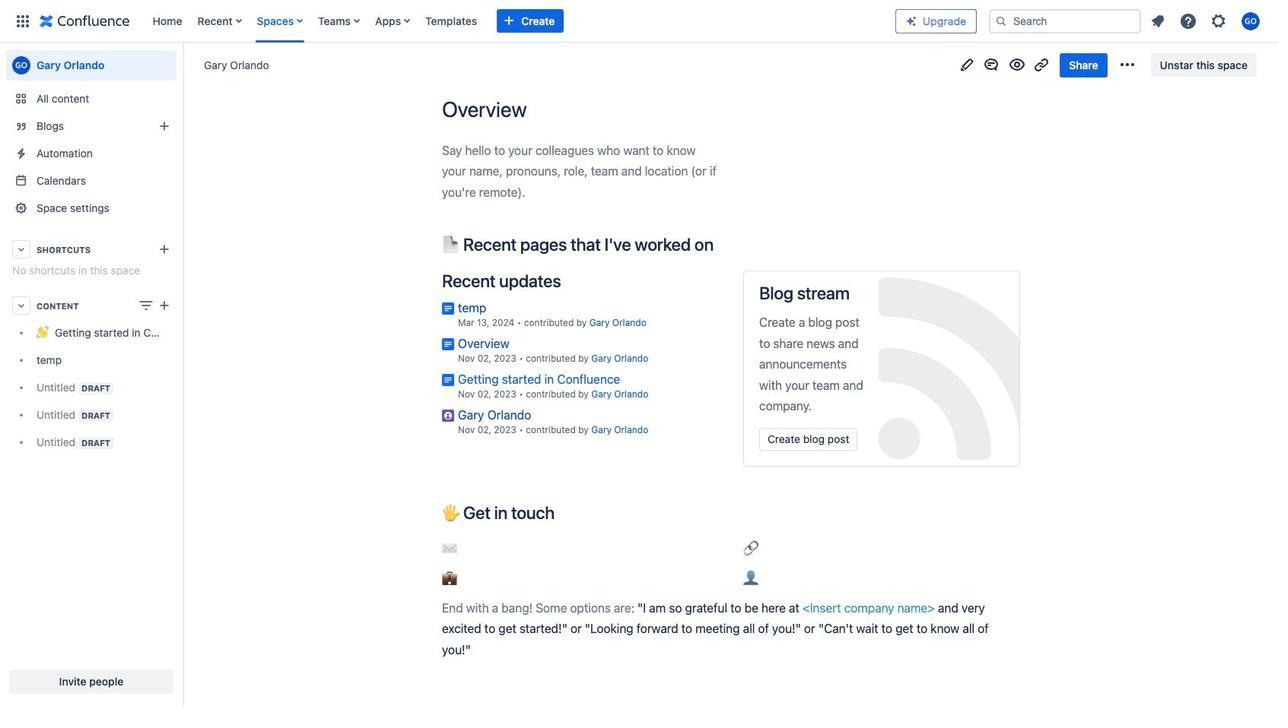 Task type: describe. For each thing, give the bounding box(es) containing it.
edit this page image
[[958, 56, 977, 74]]

list for the appswitcher icon
[[145, 0, 896, 42]]

appswitcher icon image
[[14, 12, 32, 30]]

help icon image
[[1179, 12, 1198, 30]]

premium image
[[905, 15, 918, 27]]

change view image
[[137, 297, 155, 315]]

0 vertical spatial copy image
[[712, 235, 730, 254]]

start watching image
[[1009, 56, 1027, 74]]

collapse sidebar image
[[166, 50, 199, 81]]

notification icon image
[[1149, 12, 1167, 30]]

0 horizontal spatial copy image
[[553, 503, 572, 522]]



Task type: locate. For each thing, give the bounding box(es) containing it.
Search field
[[989, 9, 1141, 33]]

banner
[[0, 0, 1278, 43]]

None search field
[[989, 9, 1141, 33]]

tree
[[6, 320, 177, 457]]

copy link image
[[1033, 56, 1051, 74]]

list for the premium image
[[1144, 7, 1269, 35]]

global element
[[9, 0, 896, 42]]

search image
[[995, 15, 1007, 27]]

list
[[145, 0, 896, 42], [1144, 7, 1269, 35]]

copy image
[[712, 235, 730, 254], [553, 503, 572, 522]]

confluence image
[[40, 12, 130, 30], [40, 12, 130, 30]]

space element
[[0, 43, 183, 707]]

more actions image
[[1118, 56, 1137, 74]]

1 vertical spatial copy image
[[553, 503, 572, 522]]

1 horizontal spatial copy image
[[712, 235, 730, 254]]

your profile and preferences image
[[1242, 12, 1260, 30]]

0 horizontal spatial list
[[145, 0, 896, 42]]

create a blog image
[[155, 117, 173, 135]]

tree inside space element
[[6, 320, 177, 457]]

settings icon image
[[1210, 12, 1228, 30]]

1 horizontal spatial list
[[1144, 7, 1269, 35]]



Task type: vqa. For each thing, say whether or not it's contained in the screenshot.
thumbnail at the right top
no



